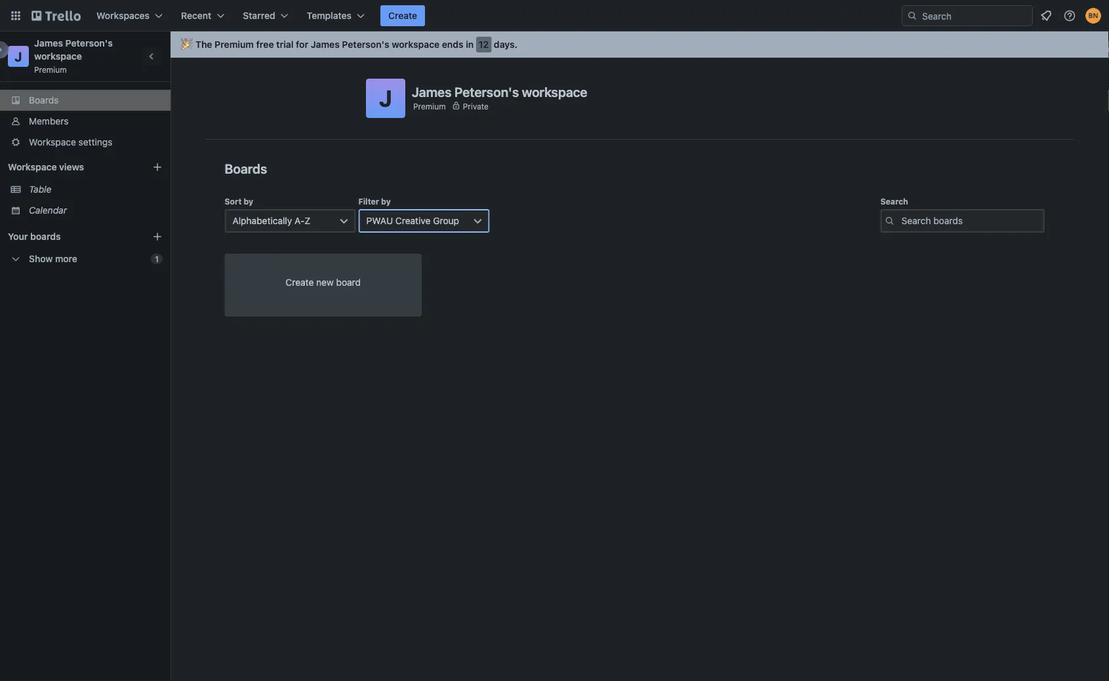 Task type: locate. For each thing, give the bounding box(es) containing it.
premium
[[215, 39, 254, 50], [34, 65, 67, 74], [413, 102, 446, 111]]

back to home image
[[31, 5, 81, 26]]

1 vertical spatial boards
[[225, 161, 267, 176]]

starred button
[[235, 5, 296, 26]]

peterson's down the templates popup button
[[342, 39, 389, 50]]

2 horizontal spatial peterson's
[[455, 84, 519, 99]]

boards inside boards link
[[29, 95, 59, 106]]

james peterson's workspace premium down the back to home image
[[34, 38, 115, 74]]

james right for
[[311, 39, 340, 50]]

boards up sort by
[[225, 161, 267, 176]]

0 horizontal spatial james peterson's workspace premium
[[34, 38, 115, 74]]

recent button
[[173, 5, 232, 26]]

more
[[55, 253, 77, 264]]

james
[[34, 38, 63, 49], [311, 39, 340, 50], [412, 84, 452, 99]]

j inside button
[[379, 85, 392, 112]]

0 vertical spatial j
[[15, 49, 22, 64]]

james down the back to home image
[[34, 38, 63, 49]]

1 vertical spatial james peterson's workspace premium
[[412, 84, 587, 111]]

the
[[195, 39, 212, 50]]

ends
[[442, 39, 463, 50]]

0 horizontal spatial by
[[244, 197, 253, 206]]

by right filter
[[381, 197, 391, 206]]

banner
[[171, 31, 1109, 58]]

james right j button
[[412, 84, 452, 99]]

1 horizontal spatial by
[[381, 197, 391, 206]]

workspaces
[[96, 10, 150, 21]]

premium right j button
[[413, 102, 446, 111]]

boards up members
[[29, 95, 59, 106]]

1 vertical spatial create
[[286, 277, 314, 288]]

j for j button
[[379, 85, 392, 112]]

0 horizontal spatial premium
[[34, 65, 67, 74]]

0 vertical spatial workspace
[[392, 39, 440, 50]]

1 horizontal spatial premium
[[215, 39, 254, 50]]

james inside banner
[[311, 39, 340, 50]]

workspace
[[29, 137, 76, 148], [8, 162, 57, 172]]

2 by from the left
[[381, 197, 391, 206]]

board
[[336, 277, 361, 288]]

calendar link
[[29, 204, 163, 217]]

0 vertical spatial boards
[[29, 95, 59, 106]]

1 vertical spatial j
[[379, 85, 392, 112]]

primary element
[[0, 0, 1109, 31]]

1 horizontal spatial boards
[[225, 161, 267, 176]]

workspace navigation collapse icon image
[[143, 47, 161, 66]]

open information menu image
[[1063, 9, 1076, 22]]

1 horizontal spatial james peterson's workspace premium
[[412, 84, 587, 111]]

workspace views
[[8, 162, 84, 172]]

confetti image
[[181, 39, 190, 50]]

create a view image
[[152, 162, 163, 172]]

0 horizontal spatial workspace
[[34, 51, 82, 62]]

james peterson's workspace link
[[34, 38, 115, 62]]

create up the 🎉 the premium free trial for james peterson's workspace ends in 12 days.
[[388, 10, 417, 21]]

1 vertical spatial workspace
[[8, 162, 57, 172]]

1 horizontal spatial peterson's
[[342, 39, 389, 50]]

for
[[296, 39, 308, 50]]

workspace up table
[[8, 162, 57, 172]]

1 horizontal spatial james
[[311, 39, 340, 50]]

j down the 🎉 the premium free trial for james peterson's workspace ends in 12 days.
[[379, 85, 392, 112]]

james peterson's workspace premium
[[34, 38, 115, 74], [412, 84, 587, 111]]

peterson's down the back to home image
[[65, 38, 113, 49]]

table
[[29, 184, 51, 195]]

peterson's
[[65, 38, 113, 49], [342, 39, 389, 50], [455, 84, 519, 99]]

12
[[479, 39, 489, 50]]

2 horizontal spatial workspace
[[522, 84, 587, 99]]

by right sort
[[244, 197, 253, 206]]

create for create new board
[[286, 277, 314, 288]]

days.
[[494, 39, 518, 50]]

🎉
[[181, 39, 190, 50]]

j left james peterson's workspace link
[[15, 49, 22, 64]]

private
[[463, 102, 489, 111]]

create
[[388, 10, 417, 21], [286, 277, 314, 288]]

0 notifications image
[[1038, 8, 1054, 24]]

sort
[[225, 197, 242, 206]]

workspace settings
[[29, 137, 112, 148]]

your
[[8, 231, 28, 242]]

0 horizontal spatial create
[[286, 277, 314, 288]]

0 horizontal spatial boards
[[29, 95, 59, 106]]

by for alphabetically
[[244, 197, 253, 206]]

2 horizontal spatial premium
[[413, 102, 446, 111]]

creative
[[395, 215, 431, 226]]

premium right "the"
[[215, 39, 254, 50]]

j button
[[366, 79, 405, 118]]

boards link
[[0, 90, 171, 111]]

1 vertical spatial premium
[[34, 65, 67, 74]]

peterson's up "private" at the left top
[[455, 84, 519, 99]]

1 by from the left
[[244, 197, 253, 206]]

premium down james peterson's workspace link
[[34, 65, 67, 74]]

0 vertical spatial premium
[[215, 39, 254, 50]]

0 horizontal spatial j
[[15, 49, 22, 64]]

1 horizontal spatial j
[[379, 85, 392, 112]]

0 horizontal spatial peterson's
[[65, 38, 113, 49]]

0 vertical spatial create
[[388, 10, 417, 21]]

create for create
[[388, 10, 417, 21]]

create inside button
[[388, 10, 417, 21]]

boards
[[29, 95, 59, 106], [225, 161, 267, 176]]

create left new at the left of the page
[[286, 277, 314, 288]]

2 vertical spatial workspace
[[522, 84, 587, 99]]

j
[[15, 49, 22, 64], [379, 85, 392, 112]]

workspace
[[392, 39, 440, 50], [34, 51, 82, 62], [522, 84, 587, 99]]

by
[[244, 197, 253, 206], [381, 197, 391, 206]]

templates button
[[299, 5, 373, 26]]

ben nelson (bennelson96) image
[[1085, 8, 1101, 24]]

james peterson's workspace premium down days.
[[412, 84, 587, 111]]

workspace down members
[[29, 137, 76, 148]]

free
[[256, 39, 274, 50]]

0 horizontal spatial james
[[34, 38, 63, 49]]

0 vertical spatial workspace
[[29, 137, 76, 148]]

1 horizontal spatial create
[[388, 10, 417, 21]]

your boards with 1 items element
[[8, 229, 132, 245]]

1 horizontal spatial workspace
[[392, 39, 440, 50]]



Task type: describe. For each thing, give the bounding box(es) containing it.
workspace for workspace settings
[[29, 137, 76, 148]]

your boards
[[8, 231, 61, 242]]

create button
[[380, 5, 425, 26]]

Search text field
[[881, 209, 1044, 233]]

workspace settings link
[[0, 132, 171, 153]]

z
[[304, 215, 310, 226]]

show more
[[29, 253, 77, 264]]

views
[[59, 162, 84, 172]]

trial
[[276, 39, 294, 50]]

calendar
[[29, 205, 67, 216]]

pwau
[[366, 215, 393, 226]]

🎉 the premium free trial for james peterson's workspace ends in 12 days.
[[181, 39, 518, 50]]

sort by
[[225, 197, 253, 206]]

j link
[[8, 46, 29, 67]]

Search field
[[918, 6, 1032, 26]]

templates
[[307, 10, 352, 21]]

members link
[[0, 111, 171, 132]]

premium inside banner
[[215, 39, 254, 50]]

j for "j" link
[[15, 49, 22, 64]]

new
[[316, 277, 334, 288]]

group
[[433, 215, 459, 226]]

starred
[[243, 10, 275, 21]]

1 vertical spatial workspace
[[34, 51, 82, 62]]

boards
[[30, 231, 61, 242]]

filter by
[[358, 197, 391, 206]]

by for pwau
[[381, 197, 391, 206]]

alphabetically
[[233, 215, 292, 226]]

workspaces button
[[89, 5, 171, 26]]

workspace for workspace views
[[8, 162, 57, 172]]

create new board
[[286, 277, 361, 288]]

banner containing 🎉
[[171, 31, 1109, 58]]

search
[[881, 197, 908, 206]]

2 horizontal spatial james
[[412, 84, 452, 99]]

1
[[155, 254, 159, 264]]

members
[[29, 116, 69, 127]]

2 vertical spatial premium
[[413, 102, 446, 111]]

in
[[466, 39, 474, 50]]

workspace inside banner
[[392, 39, 440, 50]]

filter
[[358, 197, 379, 206]]

0 vertical spatial james peterson's workspace premium
[[34, 38, 115, 74]]

search image
[[907, 10, 918, 21]]

a-
[[295, 215, 304, 226]]

alphabetically a-z
[[233, 215, 310, 226]]

add board image
[[152, 232, 163, 242]]

pwau creative group
[[366, 215, 459, 226]]

table link
[[29, 183, 163, 196]]

recent
[[181, 10, 211, 21]]

show
[[29, 253, 53, 264]]

settings
[[78, 137, 112, 148]]



Task type: vqa. For each thing, say whether or not it's contained in the screenshot.
3rd Any Workspace member can delete from the bottom
no



